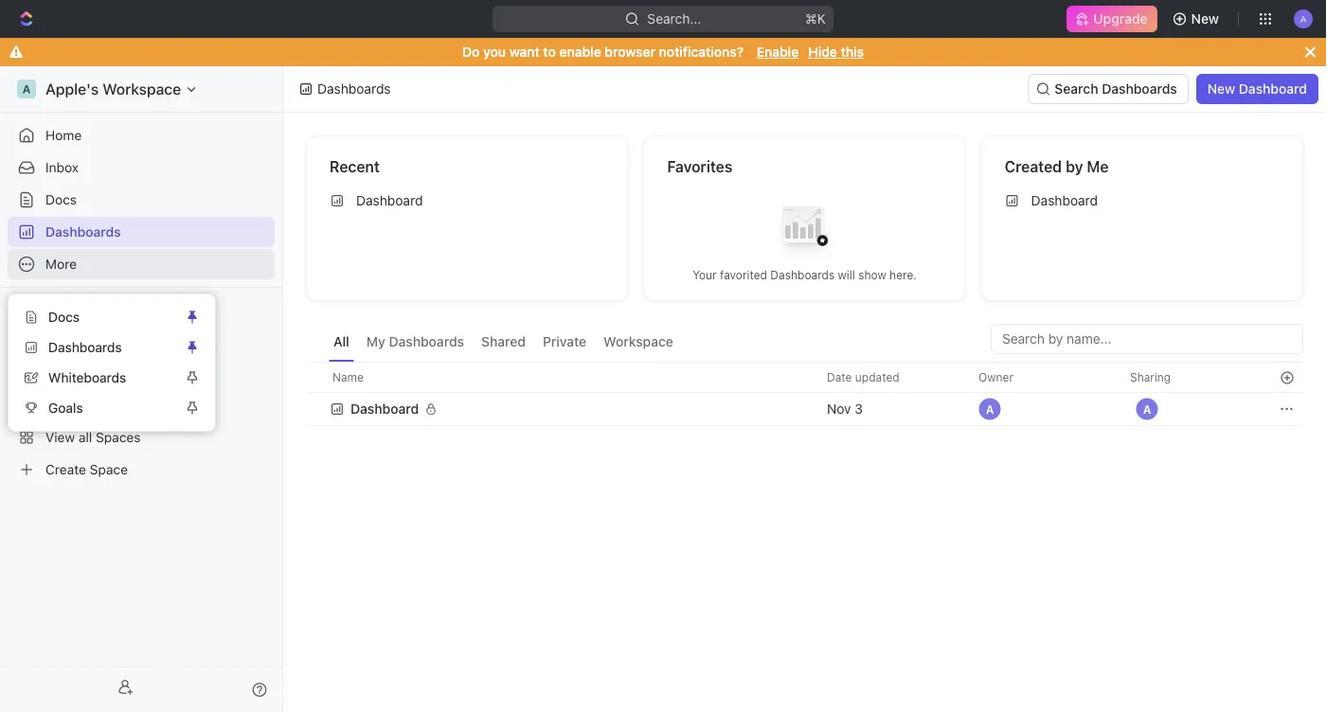 Task type: describe. For each thing, give the bounding box(es) containing it.
whiteboards
[[48, 370, 126, 385]]

owner
[[978, 371, 1013, 384]]

your
[[693, 269, 717, 282]]

search
[[1055, 81, 1098, 97]]

my dashboards button
[[362, 324, 469, 362]]

search dashboards
[[1055, 81, 1177, 97]]

docs for the top docs link
[[45, 192, 77, 207]]

me
[[1087, 158, 1109, 176]]

here.
[[890, 269, 917, 282]]

0 vertical spatial dashboards link
[[8, 217, 275, 247]]

dashboards right my at top left
[[389, 334, 464, 350]]

apple, , element inside the a button
[[1136, 398, 1158, 421]]

search dashboards button
[[1028, 74, 1188, 104]]

a button
[[1130, 392, 1164, 426]]

dashboard button down private button
[[330, 390, 804, 428]]

new button
[[1165, 4, 1230, 34]]

upgrade link
[[1067, 6, 1157, 32]]

goals link
[[16, 393, 181, 423]]

show
[[858, 269, 886, 282]]

new dashboard button
[[1196, 74, 1318, 104]]

more
[[45, 256, 77, 272]]

notifications?
[[659, 44, 744, 60]]

dashboards up whiteboards
[[48, 340, 122, 355]]

row containing name
[[306, 362, 1303, 393]]

do
[[462, 44, 480, 60]]

will
[[838, 269, 855, 282]]

you
[[483, 44, 506, 60]]

shared button
[[476, 324, 530, 362]]

recent
[[330, 158, 380, 176]]

dashboard link for created by me
[[997, 186, 1287, 216]]

your favorited dashboards will show here.
[[693, 269, 917, 282]]

3
[[855, 401, 863, 417]]

dashboards left will
[[770, 269, 835, 282]]

1 horizontal spatial favorites
[[667, 158, 733, 176]]



Task type: vqa. For each thing, say whether or not it's contained in the screenshot.
"Next" button
no



Task type: locate. For each thing, give the bounding box(es) containing it.
dashboards link up more dropdown button
[[8, 217, 275, 247]]

docs for docs link to the bottom
[[48, 309, 80, 325]]

inbox link
[[8, 152, 275, 183]]

new
[[1191, 11, 1219, 27], [1207, 81, 1235, 97]]

docs link up whiteboards link
[[16, 302, 181, 332]]

0 vertical spatial docs
[[45, 192, 77, 207]]

0 vertical spatial favorites
[[667, 158, 733, 176]]

my dashboards
[[366, 334, 464, 350]]

favorited
[[720, 269, 767, 282]]

dashboards right search at top right
[[1102, 81, 1177, 97]]

dashboards up more
[[45, 224, 121, 240]]

tree
[[8, 358, 275, 485]]

1 apple, , element from the left
[[978, 398, 1001, 421]]

1 vertical spatial favorites
[[15, 304, 65, 317]]

docs down the inbox
[[45, 192, 77, 207]]

whiteboards link
[[16, 363, 181, 393]]

1 horizontal spatial a
[[1143, 403, 1151, 416]]

no favorited dashboards image
[[767, 192, 842, 268]]

tab list containing all
[[329, 324, 678, 362]]

want
[[509, 44, 540, 60]]

workspace button
[[599, 324, 678, 362]]

apple, , element down sharing
[[1136, 398, 1158, 421]]

dashboard button
[[330, 390, 804, 428], [330, 390, 449, 428]]

hide
[[808, 44, 837, 60]]

dashboards link up whiteboards
[[16, 332, 181, 363]]

new for new
[[1191, 11, 1219, 27]]

browser
[[605, 44, 655, 60]]

by
[[1066, 158, 1083, 176]]

a for apple, , element in the a button
[[1143, 403, 1151, 416]]

0 horizontal spatial a
[[986, 403, 994, 416]]

dashboards up recent
[[317, 81, 391, 97]]

home link
[[8, 120, 275, 151]]

1 vertical spatial docs link
[[16, 302, 181, 332]]

created
[[1005, 158, 1062, 176]]

spaces
[[15, 336, 55, 350]]

dashboard inside row
[[350, 401, 419, 417]]

private
[[543, 334, 586, 350]]

dashboards link
[[8, 217, 275, 247], [16, 332, 181, 363]]

upgrade
[[1093, 11, 1148, 27]]

0 horizontal spatial favorites
[[15, 304, 65, 317]]

a inside button
[[1143, 403, 1151, 416]]

docs link
[[8, 185, 275, 215], [16, 302, 181, 332]]

new right upgrade at the top of the page
[[1191, 11, 1219, 27]]

this
[[841, 44, 864, 60]]

apple, , element down owner
[[978, 398, 1001, 421]]

new for new dashboard
[[1207, 81, 1235, 97]]

⌘k
[[805, 11, 826, 27]]

nov
[[827, 401, 851, 417]]

dashboards
[[317, 81, 391, 97], [1102, 81, 1177, 97], [45, 224, 121, 240], [770, 269, 835, 282], [389, 334, 464, 350], [48, 340, 122, 355]]

2 a from the left
[[1143, 403, 1151, 416]]

dashboard link
[[322, 186, 612, 216], [997, 186, 1287, 216]]

private button
[[538, 324, 591, 362]]

a
[[986, 403, 994, 416], [1143, 403, 1151, 416]]

more button
[[8, 249, 275, 279]]

1 a from the left
[[986, 403, 994, 416]]

inbox
[[45, 160, 79, 175]]

0 horizontal spatial apple, , element
[[978, 398, 1001, 421]]

new inside new button
[[1191, 11, 1219, 27]]

dashboard link for recent
[[322, 186, 612, 216]]

1 vertical spatial dashboards link
[[16, 332, 181, 363]]

dashboard
[[1239, 81, 1307, 97], [356, 193, 423, 208], [1031, 193, 1098, 208], [350, 401, 419, 417]]

1 row from the top
[[306, 362, 1303, 393]]

2 dashboard link from the left
[[997, 186, 1287, 216]]

1 vertical spatial docs
[[48, 309, 80, 325]]

date
[[827, 371, 852, 384]]

docs inside 'sidebar' navigation
[[45, 192, 77, 207]]

0 vertical spatial new
[[1191, 11, 1219, 27]]

0 horizontal spatial dashboard link
[[322, 186, 612, 216]]

row up nov
[[306, 362, 1303, 393]]

name
[[332, 371, 364, 384]]

1 dashboard link from the left
[[322, 186, 612, 216]]

sidebar navigation
[[0, 66, 283, 712]]

date updated button
[[816, 363, 911, 392]]

sharing
[[1130, 371, 1171, 384]]

new dashboard
[[1207, 81, 1307, 97]]

new down new button
[[1207, 81, 1235, 97]]

favorites
[[667, 158, 733, 176], [15, 304, 65, 317]]

goals
[[48, 400, 83, 416]]

enable
[[559, 44, 601, 60]]

do you want to enable browser notifications? enable hide this
[[462, 44, 864, 60]]

shared
[[481, 334, 526, 350]]

2 row from the top
[[306, 390, 1303, 428]]

all button
[[329, 324, 354, 362]]

row
[[306, 362, 1303, 393], [306, 390, 1303, 428]]

home
[[45, 127, 82, 143]]

table containing dashboard
[[306, 362, 1303, 428]]

nov 3
[[827, 401, 863, 417]]

enable
[[757, 44, 799, 60]]

table
[[306, 362, 1303, 428]]

docs up "spaces"
[[48, 309, 80, 325]]

all
[[333, 334, 349, 350]]

Search by name... text field
[[1002, 325, 1292, 353]]

date updated
[[827, 371, 899, 384]]

new inside new dashboard button
[[1207, 81, 1235, 97]]

created by me
[[1005, 158, 1109, 176]]

tree inside 'sidebar' navigation
[[8, 358, 275, 485]]

row containing dashboard
[[306, 390, 1303, 428]]

2 apple, , element from the left
[[1136, 398, 1158, 421]]

0 vertical spatial docs link
[[8, 185, 275, 215]]

row down date
[[306, 390, 1303, 428]]

dashboard button down name
[[330, 390, 449, 428]]

search...
[[647, 11, 701, 27]]

a down sharing
[[1143, 403, 1151, 416]]

1 horizontal spatial dashboard link
[[997, 186, 1287, 216]]

dashboards inside 'sidebar' navigation
[[45, 224, 121, 240]]

my
[[366, 334, 385, 350]]

favorites button
[[8, 299, 73, 322]]

1 vertical spatial new
[[1207, 81, 1235, 97]]

tab list
[[329, 324, 678, 362]]

updated
[[855, 371, 899, 384]]

apple, , element
[[978, 398, 1001, 421], [1136, 398, 1158, 421]]

workspace
[[603, 334, 673, 350]]

1 horizontal spatial apple, , element
[[1136, 398, 1158, 421]]

a for 1st apple, , element from the left
[[986, 403, 994, 416]]

to
[[543, 44, 556, 60]]

docs link down inbox link
[[8, 185, 275, 215]]

favorites inside button
[[15, 304, 65, 317]]

docs
[[45, 192, 77, 207], [48, 309, 80, 325]]

a down owner
[[986, 403, 994, 416]]



